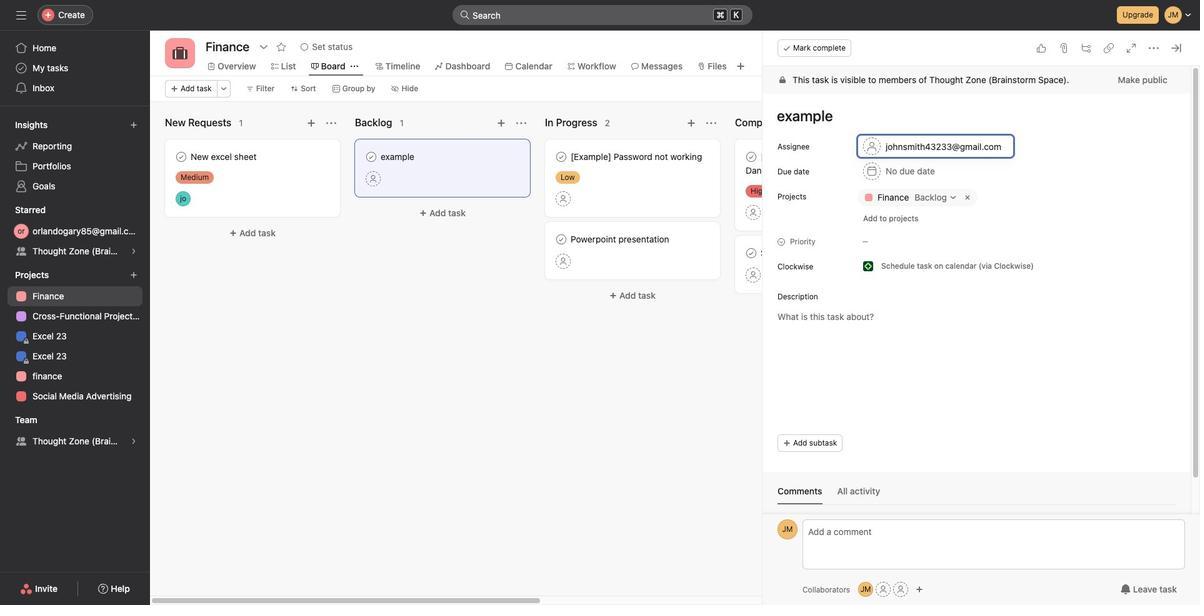 Task type: describe. For each thing, give the bounding box(es) containing it.
tab actions image
[[351, 63, 358, 70]]

show options image
[[259, 42, 269, 52]]

mark complete image for add task image
[[174, 149, 189, 164]]

close details image
[[1172, 43, 1182, 53]]

briefcase image
[[173, 46, 188, 61]]

more section actions image for add task image
[[326, 118, 336, 128]]

insights element
[[0, 114, 150, 199]]

copy task link image
[[1104, 43, 1114, 53]]

attachments: add a file to this task, example image
[[1059, 43, 1069, 53]]

hide sidebar image
[[16, 10, 26, 20]]

add or remove collaborators image
[[858, 582, 873, 597]]

more actions for this task image
[[1149, 43, 1159, 53]]

open user profile image
[[778, 520, 798, 540]]

more section actions image
[[706, 118, 716, 128]]

tab list inside "main content"
[[778, 484, 1176, 505]]

teams element
[[0, 409, 150, 454]]

full screen image
[[1127, 43, 1137, 53]]

starred element
[[0, 199, 150, 264]]

2 horizontal spatial mark complete checkbox
[[554, 232, 569, 247]]



Task type: locate. For each thing, give the bounding box(es) containing it.
add to starred image
[[276, 42, 286, 52]]

new project or portfolio image
[[130, 271, 138, 279]]

Search tasks, projects, and more text field
[[453, 5, 753, 25]]

see details, thought zone (brainstorm space) image
[[130, 248, 138, 255], [130, 438, 138, 445]]

mark complete image
[[554, 232, 569, 247], [744, 246, 759, 261]]

main content
[[763, 66, 1191, 551]]

1 horizontal spatial add task image
[[686, 118, 696, 128]]

None field
[[453, 5, 753, 25]]

0 horizontal spatial mark complete image
[[554, 232, 569, 247]]

Mark complete checkbox
[[174, 149, 189, 164], [364, 149, 379, 164], [554, 232, 569, 247]]

add subtask image
[[1082, 43, 1092, 53]]

1 horizontal spatial more section actions image
[[516, 118, 526, 128]]

0 horizontal spatial add task image
[[496, 118, 506, 128]]

3 mark complete image from the left
[[554, 149, 569, 164]]

mark complete image
[[174, 149, 189, 164], [364, 149, 379, 164], [554, 149, 569, 164], [744, 149, 759, 164]]

tab list
[[778, 484, 1176, 505]]

1 more section actions image from the left
[[326, 118, 336, 128]]

0 likes. click to like this task image
[[1037, 43, 1047, 53]]

add task image
[[306, 118, 316, 128]]

1 vertical spatial see details, thought zone (brainstorm space) image
[[130, 438, 138, 445]]

mark complete checkbox for second add task icon from right
[[364, 149, 379, 164]]

mark complete image for fourth mark complete image from the left
[[744, 246, 759, 261]]

Task Name text field
[[769, 101, 1176, 130]]

remove image
[[963, 193, 973, 203]]

example dialog
[[763, 31, 1200, 605]]

add tab image
[[736, 61, 746, 71]]

more section actions image for second add task icon from right
[[516, 118, 526, 128]]

more actions image
[[220, 85, 227, 93]]

mark complete checkbox for add task image
[[174, 149, 189, 164]]

1 add task image from the left
[[496, 118, 506, 128]]

0 horizontal spatial mark complete checkbox
[[174, 149, 189, 164]]

0 horizontal spatial more section actions image
[[326, 118, 336, 128]]

2 mark complete image from the left
[[364, 149, 379, 164]]

Name or email text field
[[858, 135, 1014, 158]]

mark complete image for second add task icon from right
[[364, 149, 379, 164]]

toggle assignee popover image
[[176, 191, 191, 206]]

main content inside example dialog
[[763, 66, 1191, 551]]

see details, thought zone (brainstorm space) image inside teams element
[[130, 438, 138, 445]]

add task image
[[496, 118, 506, 128], [686, 118, 696, 128]]

add or remove collaborators image
[[916, 586, 923, 593]]

2 see details, thought zone (brainstorm space) image from the top
[[130, 438, 138, 445]]

see details, thought zone (brainstorm space) image inside starred element
[[130, 248, 138, 255]]

1 horizontal spatial mark complete image
[[744, 246, 759, 261]]

4 mark complete image from the left
[[744, 149, 759, 164]]

1 see details, thought zone (brainstorm space) image from the top
[[130, 248, 138, 255]]

mark complete image for 1st add task icon from right
[[554, 149, 569, 164]]

1 horizontal spatial mark complete checkbox
[[364, 149, 379, 164]]

2 more section actions image from the left
[[516, 118, 526, 128]]

mark complete image for mark complete image for 1st add task icon from right
[[554, 232, 569, 247]]

None text field
[[203, 36, 253, 58]]

new insights image
[[130, 121, 138, 129]]

0 vertical spatial see details, thought zone (brainstorm space) image
[[130, 248, 138, 255]]

1 mark complete image from the left
[[174, 149, 189, 164]]

projects element
[[0, 264, 150, 409]]

prominent image
[[460, 10, 470, 20]]

Mark complete checkbox
[[554, 149, 569, 164], [744, 149, 759, 164], [744, 246, 759, 261]]

2 add task image from the left
[[686, 118, 696, 128]]

more section actions image
[[326, 118, 336, 128], [516, 118, 526, 128]]

global element
[[0, 31, 150, 106]]



Task type: vqa. For each thing, say whether or not it's contained in the screenshot.
top
no



